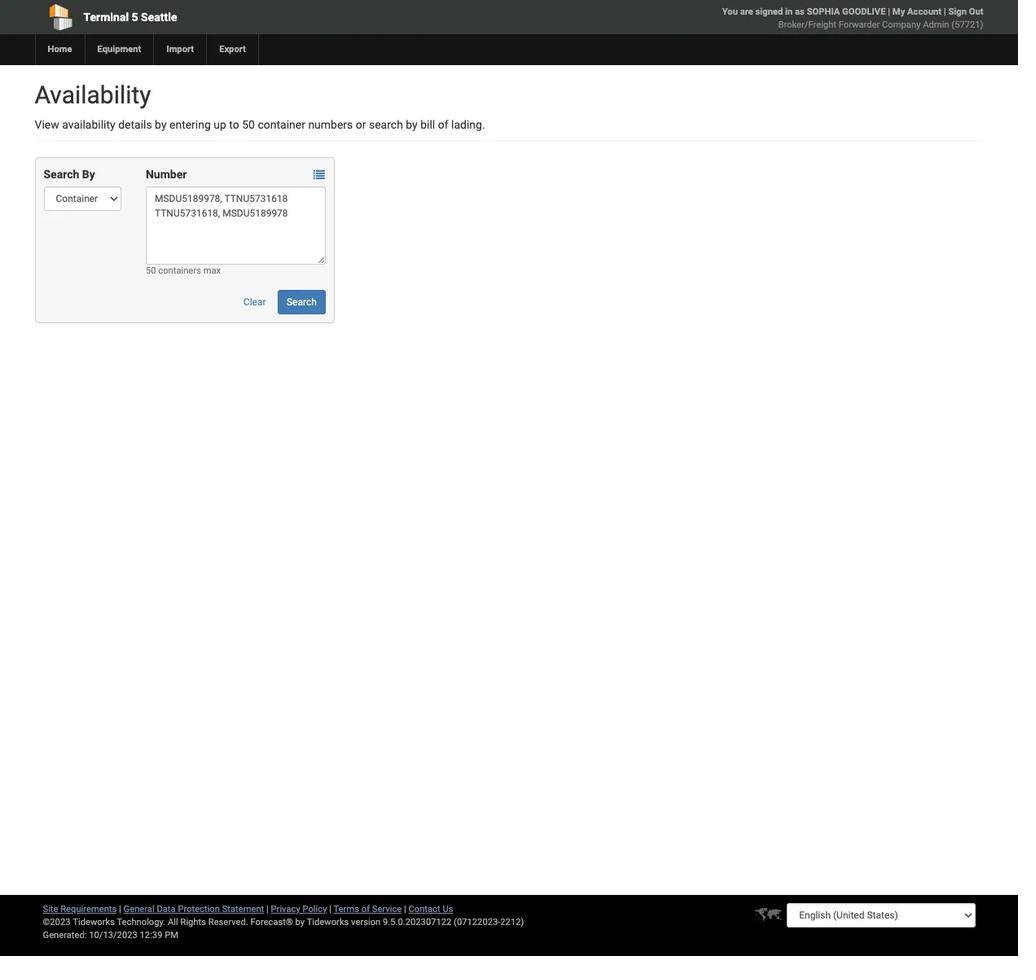 Task type: locate. For each thing, give the bounding box(es) containing it.
| left my
[[888, 7, 891, 17]]

50 right to
[[242, 118, 255, 131]]

1 vertical spatial search
[[287, 297, 317, 308]]

terms of service link
[[334, 904, 402, 915]]

9.5.0.202307122
[[383, 917, 452, 928]]

0 vertical spatial search
[[44, 168, 79, 181]]

statement
[[222, 904, 264, 915]]

container
[[258, 118, 305, 131]]

0 horizontal spatial by
[[155, 118, 167, 131]]

import
[[167, 44, 194, 55]]

1 horizontal spatial by
[[295, 917, 305, 928]]

policy
[[303, 904, 327, 915]]

of right "bill"
[[438, 118, 449, 131]]

1 vertical spatial 50
[[146, 266, 156, 276]]

1 vertical spatial of
[[362, 904, 370, 915]]

rights
[[180, 917, 206, 928]]

as
[[795, 7, 805, 17]]

privacy
[[271, 904, 300, 915]]

0 horizontal spatial search
[[44, 168, 79, 181]]

search left by
[[44, 168, 79, 181]]

broker/freight
[[778, 20, 837, 30]]

of up version on the bottom left
[[362, 904, 370, 915]]

us
[[443, 904, 453, 915]]

home
[[48, 44, 72, 55]]

site requirements link
[[43, 904, 117, 915]]

by down privacy policy link
[[295, 917, 305, 928]]

of
[[438, 118, 449, 131], [362, 904, 370, 915]]

by left "bill"
[[406, 118, 418, 131]]

search inside button
[[287, 297, 317, 308]]

contact us link
[[409, 904, 453, 915]]

view
[[35, 118, 59, 131]]

search
[[44, 168, 79, 181], [287, 297, 317, 308]]

0 vertical spatial of
[[438, 118, 449, 131]]

contact
[[409, 904, 440, 915]]

by
[[155, 118, 167, 131], [406, 118, 418, 131], [295, 917, 305, 928]]

seattle
[[141, 11, 177, 24]]

50 containers max
[[146, 266, 221, 276]]

12:39
[[140, 930, 162, 941]]

(57721)
[[952, 20, 984, 30]]

search for search
[[287, 297, 317, 308]]

to
[[229, 118, 239, 131]]

| left general
[[119, 904, 121, 915]]

0 horizontal spatial 50
[[146, 266, 156, 276]]

1 horizontal spatial of
[[438, 118, 449, 131]]

view availability details by entering up to 50 container numbers or search by bill of lading.
[[35, 118, 485, 131]]

1 horizontal spatial search
[[287, 297, 317, 308]]

all
[[168, 917, 178, 928]]

50
[[242, 118, 255, 131], [146, 266, 156, 276]]

5
[[132, 11, 138, 24]]

terminal 5 seattle link
[[35, 0, 416, 34]]

service
[[372, 904, 402, 915]]

10/13/2023
[[89, 930, 138, 941]]

| up 9.5.0.202307122
[[404, 904, 406, 915]]

sign
[[949, 7, 967, 17]]

search right clear "button"
[[287, 297, 317, 308]]

general data protection statement link
[[124, 904, 264, 915]]

export
[[219, 44, 246, 55]]

are
[[740, 7, 753, 17]]

0 horizontal spatial of
[[362, 904, 370, 915]]

number
[[146, 168, 187, 181]]

account
[[908, 7, 942, 17]]

terminal 5 seattle
[[84, 11, 177, 24]]

|
[[888, 7, 891, 17], [944, 7, 946, 17], [119, 904, 121, 915], [266, 904, 269, 915], [329, 904, 332, 915], [404, 904, 406, 915]]

Number text field
[[146, 187, 326, 265]]

1 horizontal spatial 50
[[242, 118, 255, 131]]

50 left containers
[[146, 266, 156, 276]]

terminal
[[84, 11, 129, 24]]

by right details
[[155, 118, 167, 131]]

you are signed in as sophia goodlive | my account | sign out broker/freight forwarder company admin (57721)
[[722, 7, 984, 30]]



Task type: describe. For each thing, give the bounding box(es) containing it.
home link
[[35, 34, 84, 65]]

numbers
[[308, 118, 353, 131]]

search
[[369, 118, 403, 131]]

up
[[214, 118, 226, 131]]

version
[[351, 917, 381, 928]]

2 horizontal spatial by
[[406, 118, 418, 131]]

out
[[969, 7, 984, 17]]

by
[[82, 168, 95, 181]]

| up forecast®
[[266, 904, 269, 915]]

search button
[[278, 290, 326, 314]]

0 vertical spatial 50
[[242, 118, 255, 131]]

equipment
[[97, 44, 141, 55]]

my account link
[[893, 7, 942, 17]]

2212)
[[500, 917, 524, 928]]

data
[[157, 904, 176, 915]]

availability
[[62, 118, 115, 131]]

search by
[[44, 168, 95, 181]]

max
[[203, 266, 221, 276]]

company
[[882, 20, 921, 30]]

lading.
[[451, 118, 485, 131]]

details
[[118, 118, 152, 131]]

containers
[[158, 266, 201, 276]]

clear
[[243, 297, 266, 308]]

availability
[[35, 81, 151, 109]]

site requirements | general data protection statement | privacy policy | terms of service | contact us ©2023 tideworks technology. all rights reserved. forecast® by tideworks version 9.5.0.202307122 (07122023-2212) generated: 10/13/2023 12:39 pm
[[43, 904, 524, 941]]

forwarder
[[839, 20, 880, 30]]

general
[[124, 904, 155, 915]]

entering
[[169, 118, 211, 131]]

by inside site requirements | general data protection statement | privacy policy | terms of service | contact us ©2023 tideworks technology. all rights reserved. forecast® by tideworks version 9.5.0.202307122 (07122023-2212) generated: 10/13/2023 12:39 pm
[[295, 917, 305, 928]]

export link
[[206, 34, 258, 65]]

reserved.
[[208, 917, 248, 928]]

import link
[[153, 34, 206, 65]]

you
[[722, 7, 738, 17]]

goodlive
[[842, 7, 886, 17]]

technology.
[[117, 917, 166, 928]]

site
[[43, 904, 58, 915]]

sophia
[[807, 7, 840, 17]]

or
[[356, 118, 366, 131]]

in
[[785, 7, 793, 17]]

terms
[[334, 904, 359, 915]]

| up tideworks at bottom left
[[329, 904, 332, 915]]

of inside site requirements | general data protection statement | privacy policy | terms of service | contact us ©2023 tideworks technology. all rights reserved. forecast® by tideworks version 9.5.0.202307122 (07122023-2212) generated: 10/13/2023 12:39 pm
[[362, 904, 370, 915]]

(07122023-
[[454, 917, 501, 928]]

admin
[[923, 20, 950, 30]]

forecast®
[[251, 917, 293, 928]]

requirements
[[60, 904, 117, 915]]

show list image
[[314, 170, 325, 181]]

| left the sign
[[944, 7, 946, 17]]

privacy policy link
[[271, 904, 327, 915]]

equipment link
[[84, 34, 153, 65]]

generated:
[[43, 930, 87, 941]]

signed
[[756, 7, 783, 17]]

my
[[893, 7, 905, 17]]

pm
[[165, 930, 178, 941]]

©2023 tideworks
[[43, 917, 115, 928]]

clear button
[[235, 290, 275, 314]]

bill
[[421, 118, 435, 131]]

protection
[[178, 904, 220, 915]]

tideworks
[[307, 917, 349, 928]]

sign out link
[[949, 7, 984, 17]]

search for search by
[[44, 168, 79, 181]]



Task type: vqa. For each thing, say whether or not it's contained in the screenshot.
View
yes



